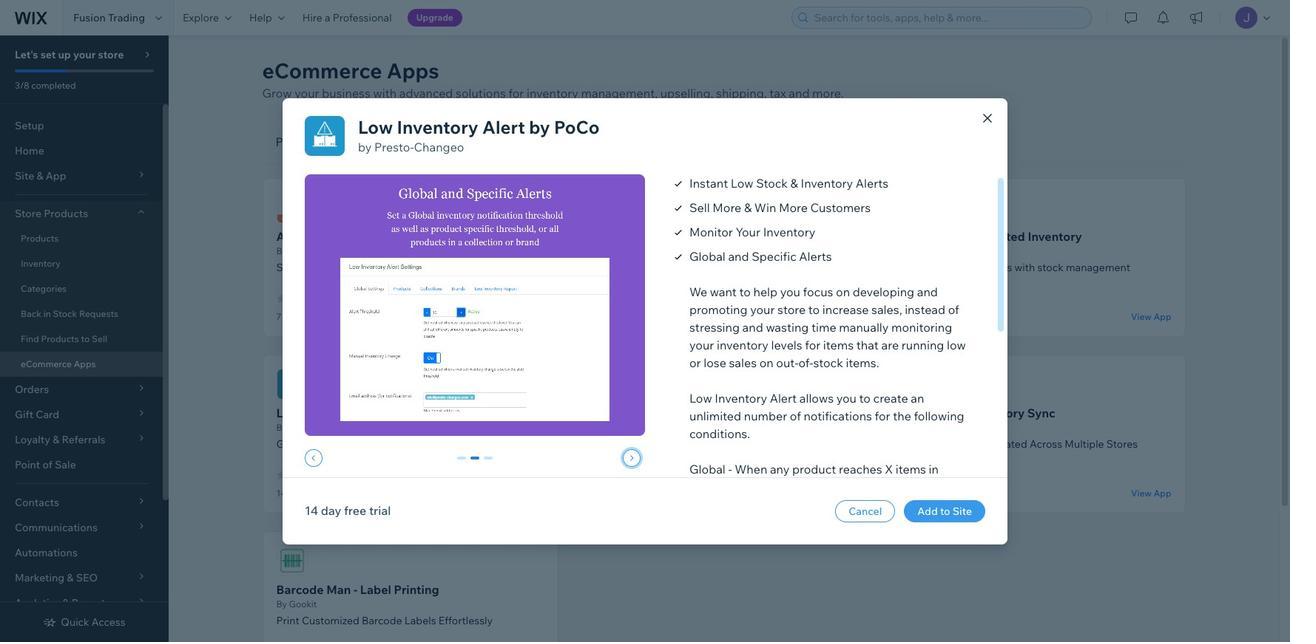 Task type: vqa. For each thing, say whether or not it's contained in the screenshot.
Billing
no



Task type: locate. For each thing, give the bounding box(es) containing it.
2 vertical spatial by
[[390, 406, 404, 421]]

barcode up gookit on the bottom of the page
[[276, 583, 324, 598]]

poco
[[554, 116, 600, 138], [407, 406, 437, 421]]

free down service
[[301, 311, 317, 323]]

1 horizontal spatial low
[[947, 338, 966, 353]]

1 vertical spatial apps
[[74, 359, 96, 370]]

your inside the sidebar element
[[73, 48, 96, 61]]

& inside button
[[549, 135, 557, 149]]

7 day free trial down "5.0 (3)"
[[904, 488, 962, 499]]

1 horizontal spatial ecommerce
[[262, 58, 382, 84]]

1 brand from the left
[[690, 569, 723, 583]]

by inside sku iq inventory sync by skuiq sync your ecommerce with your point-of-sale
[[590, 422, 601, 434]]

global up product on the bottom of the page
[[690, 462, 726, 477]]

bundles & connected inventory icon image
[[904, 192, 935, 223]]

1 vertical spatial 0.0 (0)
[[290, 470, 318, 481]]

tab list containing products
[[262, 120, 1186, 165]]

of right instead
[[948, 302, 959, 317]]

1 vertical spatial are
[[447, 438, 462, 451]]

0 vertical spatial for
[[509, 86, 524, 101]]

day down 4.3
[[911, 311, 926, 323]]

day
[[284, 311, 299, 323], [911, 311, 926, 323], [288, 488, 303, 499], [911, 488, 926, 499], [321, 504, 341, 519]]

for down time at the right of page
[[805, 338, 821, 353]]

to inside multiorders: wix to etsy ebay by multiorders solutions list & sell products, get orders, sync inventory
[[687, 229, 699, 244]]

your inside the low inventory alert by poco by presto-changeo get notified when your stock levels are low
[[365, 438, 386, 451]]

barcode
[[276, 583, 324, 598], [362, 615, 402, 628]]

poco inside the low inventory alert by poco by presto-changeo get notified when your stock levels are low
[[407, 406, 437, 421]]

barcode man - label printing by gookit print customized barcode labels effortlessly
[[276, 583, 493, 628]]

poco for low inventory alert by poco by presto-changeo get notified when your stock levels are low
[[407, 406, 437, 421]]

view app button for bundles & connected inventory
[[1131, 310, 1172, 323]]

free down (3)
[[928, 488, 944, 499]]

view app for aftership returns center
[[504, 311, 544, 322]]

are up 0
[[447, 438, 462, 451]]

free
[[301, 311, 317, 323], [928, 311, 944, 323], [305, 488, 322, 499], [928, 488, 944, 499], [344, 504, 366, 519]]

poco inside low inventory alert by poco by presto-changeo
[[554, 116, 600, 138]]

1 horizontal spatial are
[[882, 338, 899, 353]]

0 vertical spatial sell
[[690, 200, 710, 215]]

product down sale on the right of the page
[[792, 462, 836, 477]]

2 vertical spatial alert
[[359, 406, 388, 421]]

view for multi-store inventory sync
[[1131, 488, 1152, 499]]

& right return
[[372, 261, 379, 274]]

changeo inside low inventory alert by poco by presto-changeo
[[414, 139, 464, 154]]

0 horizontal spatial ecommerce
[[21, 359, 72, 370]]

store
[[98, 48, 124, 61], [778, 302, 806, 317]]

orders button
[[339, 120, 404, 165]]

1 vertical spatial sell
[[92, 334, 107, 345]]

1 horizontal spatial 14
[[305, 504, 318, 519]]

with right business
[[373, 86, 397, 101]]

0 vertical spatial ecommerce
[[262, 58, 382, 84]]

2 horizontal spatial stock
[[955, 438, 983, 451]]

by down the sku
[[590, 422, 601, 434]]

2 collection from the top
[[690, 551, 746, 566]]

fusion
[[73, 11, 106, 24]]

cancel
[[849, 505, 882, 518]]

2 (0) from the top
[[307, 470, 318, 481]]

across
[[1030, 438, 1063, 451]]

by inside the low inventory alert by poco by presto-changeo get notified when your stock levels are low
[[390, 406, 404, 421]]

0 horizontal spatial low
[[464, 438, 481, 451]]

0.0 (0) down the notified
[[290, 470, 318, 481]]

your
[[736, 225, 761, 239], [931, 438, 953, 451]]

1 0.0 from the top
[[290, 293, 303, 304]]

you right help at the top of the page
[[780, 284, 801, 299]]

inventory up help at the top of the page
[[765, 261, 810, 274]]

products
[[276, 135, 326, 149], [44, 207, 88, 220], [21, 233, 59, 244], [41, 334, 79, 345]]

day down get
[[288, 488, 303, 499]]

low right running
[[947, 338, 966, 353]]

by up get
[[276, 422, 287, 434]]

low down business
[[358, 116, 393, 138]]

alert for low inventory alert by poco by presto-changeo
[[482, 116, 525, 138]]

inventory inside low inventory alert by poco by presto-changeo
[[397, 116, 478, 138]]

your down help at the top of the page
[[750, 302, 775, 317]]

1 horizontal spatial more
[[779, 200, 808, 215]]

alerts up customers on the right top
[[856, 176, 889, 191]]

1 vertical spatial collection
[[690, 551, 746, 566]]

1 more from the left
[[713, 200, 742, 215]]

are inside we want to help you focus on developing and promoting your store to increase sales, instead of stressing and wasting time manually monitoring your inventory levels for items that are running low or lose sales on out-of-stock items. low inventory alert allows you to create an unlimited number of notifications for the following conditions. global - when any product reaches x items in stock. product - when a specific product or variant reaches x items in stock. collection - when any product in a specific collection reaches x items in stock. brand - when any product using a specific brand reaches x items in stock. never miss a product going out of stock again with instant email notifications (
[[882, 338, 899, 353]]

1 vertical spatial ecommerce
[[21, 359, 72, 370]]

alerts up focus
[[799, 249, 832, 264]]

multi-store inventory sync by presto-changeo keep your stock updated across multiple stores
[[904, 406, 1138, 451]]

2 horizontal spatial presto-
[[916, 422, 946, 434]]

inventory inside we want to help you focus on developing and promoting your store to increase sales, instead of stressing and wasting time manually monitoring your inventory levels for items that are running low or lose sales on out-of-stock items. low inventory alert allows you to create an unlimited number of notifications for the following conditions. global - when any product reaches x items in stock. product - when a specific product or variant reaches x items in stock. collection - when any product in a specific collection reaches x items in stock. brand - when any product using a specific brand reaches x items in stock. never miss a product going out of stock again with instant email notifications (
[[715, 391, 767, 406]]

1 horizontal spatial brand
[[923, 569, 957, 583]]

view app button for aftership returns center
[[504, 310, 544, 323]]

(0) for 14 day free trial
[[307, 470, 318, 481]]

product left variant at the right bottom of the page
[[833, 498, 877, 512]]

a right product on the bottom of the page
[[778, 498, 785, 512]]

2 vertical spatial specific
[[878, 569, 921, 583]]

& inside the aftership returns center by aftership self-service return & label generation portal
[[372, 261, 379, 274]]

man
[[326, 583, 351, 598]]

2 vertical spatial stock
[[955, 438, 983, 451]]

0 horizontal spatial of-
[[777, 438, 790, 451]]

win
[[755, 200, 776, 215]]

ecommerce inside the ecommerce apps link
[[21, 359, 72, 370]]

cancel button
[[835, 501, 895, 523]]

0 horizontal spatial levels
[[417, 438, 444, 451]]

2 global from the top
[[690, 462, 726, 477]]

by up the keep
[[904, 422, 914, 434]]

stock up find products to sell
[[53, 309, 77, 320]]

alert
[[482, 116, 525, 138], [770, 391, 797, 406], [359, 406, 388, 421]]

get
[[686, 261, 702, 274]]

0 vertical spatial low
[[947, 338, 966, 353]]

your up global and specific alerts
[[736, 225, 761, 239]]

1 vertical spatial 0.0
[[290, 470, 303, 481]]

free down 4.3 (23)
[[928, 311, 944, 323]]

1 horizontal spatial by
[[390, 406, 404, 421]]

changeo for low inventory alert by poco by presto-changeo get notified when your stock levels are low
[[319, 422, 356, 434]]

presto- up the notified
[[289, 422, 319, 434]]

1 (0) from the top
[[307, 293, 318, 304]]

0 horizontal spatial store
[[15, 207, 41, 220]]

1 vertical spatial levels
[[417, 438, 444, 451]]

stock right when
[[388, 438, 415, 451]]

by
[[529, 116, 550, 138], [358, 139, 372, 154], [390, 406, 404, 421]]

sell inside find products to sell "link"
[[92, 334, 107, 345]]

of inside the sidebar element
[[43, 459, 52, 472]]

inventory up sales
[[717, 338, 769, 353]]

trading
[[108, 11, 145, 24]]

day for aftership returns center
[[284, 311, 299, 323]]

products down grow
[[276, 135, 326, 149]]

monitor
[[690, 225, 733, 239]]

levels inside the low inventory alert by poco by presto-changeo get notified when your stock levels are low
[[417, 438, 444, 451]]

0 horizontal spatial are
[[447, 438, 462, 451]]

1 horizontal spatial your
[[931, 438, 953, 451]]

0 vertical spatial global
[[690, 249, 726, 264]]

0 vertical spatial 0.0 (0)
[[290, 293, 318, 304]]

- inside barcode man - label printing by gookit print customized barcode labels effortlessly
[[354, 583, 357, 598]]

alert inside the low inventory alert by poco by presto-changeo get notified when your stock levels are low
[[359, 406, 388, 421]]

stores
[[1107, 438, 1138, 451]]

to left help at the top of the page
[[739, 284, 751, 299]]

0 vertical spatial by
[[529, 116, 550, 138]]

by for low inventory alert by poco by presto-changeo
[[529, 116, 550, 138]]

& left win
[[744, 200, 752, 215]]

sync for sku iq inventory sync
[[691, 406, 719, 421]]

7 for multi-
[[904, 488, 909, 499]]

store up the wasting
[[778, 302, 806, 317]]

store inside we want to help you focus on developing and promoting your store to increase sales, instead of stressing and wasting time manually monitoring your inventory levels for items that are running low or lose sales on out-of-stock items. low inventory alert allows you to create an unlimited number of notifications for the following conditions. global - when any product reaches x items in stock. product - when a specific product or variant reaches x items in stock. collection - when any product in a specific collection reaches x items in stock. brand - when any product using a specific brand reaches x items in stock. never miss a product going out of stock again with instant email notifications (
[[778, 302, 806, 317]]

of down allows
[[790, 409, 801, 424]]

1
[[472, 457, 478, 470]]

presto- for low inventory alert by poco by presto-changeo
[[374, 139, 414, 154]]

1 horizontal spatial levels
[[771, 338, 803, 353]]

app for multi-store inventory sync
[[1154, 488, 1172, 499]]

1 vertical spatial 14 day free trial
[[305, 504, 391, 519]]

keep
[[904, 438, 929, 451]]

low up get
[[276, 406, 300, 421]]

want
[[710, 284, 737, 299]]

0 horizontal spatial by
[[358, 139, 372, 154]]

are right that
[[882, 338, 899, 353]]

0 vertical spatial are
[[882, 338, 899, 353]]

2 horizontal spatial sync
[[1028, 406, 1056, 421]]

presto- inside multi-store inventory sync by presto-changeo keep your stock updated across multiple stores
[[916, 422, 946, 434]]

you
[[780, 284, 801, 299], [837, 391, 857, 406]]

by up list
[[590, 246, 601, 257]]

1 horizontal spatial stock
[[756, 176, 788, 191]]

point-
[[749, 438, 777, 451]]

1 vertical spatial barcode
[[362, 615, 402, 628]]

trial for multi-store inventory sync
[[946, 488, 962, 499]]

help
[[754, 284, 778, 299]]

0 vertical spatial or
[[690, 356, 701, 370]]

(84)
[[621, 470, 638, 481]]

0.0 down self- on the top left of the page
[[290, 293, 303, 304]]

view
[[504, 311, 525, 322], [818, 311, 838, 322], [1131, 311, 1152, 322], [818, 488, 838, 499], [1131, 488, 1152, 499]]

sync up across
[[1028, 406, 1056, 421]]

0 horizontal spatial more
[[713, 200, 742, 215]]

4.3 (23)
[[917, 293, 950, 304]]

your right the keep
[[931, 438, 953, 451]]

label right man
[[360, 583, 391, 598]]

for down create
[[875, 409, 890, 424]]

running
[[902, 338, 944, 353]]

1 vertical spatial any
[[790, 533, 810, 548]]

1 0.0 (0) from the top
[[290, 293, 318, 304]]

sync
[[741, 261, 763, 274]]

1 horizontal spatial of-
[[799, 356, 813, 370]]

0 vertical spatial stock
[[756, 176, 788, 191]]

barcode man - label printing icon image
[[276, 546, 307, 577]]

& right shipping on the left top of the page
[[549, 135, 557, 149]]

let's set up your store
[[15, 48, 124, 61]]

view for sku iq inventory sync
[[818, 488, 838, 499]]

0 horizontal spatial your
[[736, 225, 761, 239]]

alert down solutions in the left top of the page
[[482, 116, 525, 138]]

portal
[[467, 261, 495, 274]]

day down the notified
[[321, 504, 341, 519]]

low inside the low inventory alert by poco by presto-changeo get notified when your stock levels are low
[[276, 406, 300, 421]]

alert inside low inventory alert by poco by presto-changeo
[[482, 116, 525, 138]]

2 0.0 (0) from the top
[[290, 470, 318, 481]]

apps for ecommerce apps grow your business with advanced solutions for inventory management, upselling, shipping, tax and more.
[[387, 58, 439, 84]]

0 vertical spatial of-
[[799, 356, 813, 370]]

your right when
[[365, 438, 386, 451]]

low up unlimited
[[690, 391, 712, 406]]

to inside button
[[940, 505, 950, 518]]

7 day free trial down service
[[276, 311, 335, 323]]

store down fusion trading
[[98, 48, 124, 61]]

point
[[15, 459, 40, 472]]

low inside we want to help you focus on developing and promoting your store to increase sales, instead of stressing and wasting time manually monitoring your inventory levels for items that are running low or lose sales on out-of-stock items. low inventory alert allows you to create an unlimited number of notifications for the following conditions. global - when any product reaches x items in stock. product - when a specific product or variant reaches x items in stock. collection - when any product in a specific collection reaches x items in stock. brand - when any product using a specific brand reaches x items in stock. never miss a product going out of stock again with instant email notifications (
[[690, 391, 712, 406]]

(0) down service
[[307, 293, 318, 304]]

by
[[276, 246, 287, 257], [590, 246, 601, 257], [276, 422, 287, 434], [590, 422, 601, 434], [904, 422, 914, 434], [276, 599, 287, 610]]

label
[[381, 261, 408, 274], [360, 583, 391, 598]]

stock left updated at the bottom of page
[[955, 438, 983, 451]]

low inside the low inventory alert by poco by presto-changeo get notified when your stock levels are low
[[464, 438, 481, 451]]

return
[[337, 261, 370, 274]]

out
[[843, 622, 862, 637]]

quick access
[[61, 616, 126, 630]]

sync down "skuiq"
[[590, 438, 614, 451]]

of- up allows
[[799, 356, 813, 370]]

1 horizontal spatial alert
[[482, 116, 525, 138]]

center
[[381, 229, 419, 244]]

0 vertical spatial barcode
[[276, 583, 324, 598]]

0 horizontal spatial you
[[780, 284, 801, 299]]

service
[[299, 261, 335, 274]]

specific left cancel at the right
[[787, 498, 830, 512]]

free for aftership returns center
[[301, 311, 317, 323]]

presto- inside the low inventory alert by poco by presto-changeo get notified when your stock levels are low
[[289, 422, 319, 434]]

2 horizontal spatial by
[[529, 116, 550, 138]]

0 horizontal spatial alert
[[359, 406, 388, 421]]

presto- inside low inventory alert by poco by presto-changeo
[[374, 139, 414, 154]]

low inventory alert by poco icon image for 14 day free trial
[[276, 369, 307, 400]]

with down unlimited
[[702, 438, 723, 451]]

of-
[[799, 356, 813, 370], [777, 438, 790, 451]]

specific right using
[[878, 569, 921, 583]]

0 horizontal spatial for
[[509, 86, 524, 101]]

low
[[358, 116, 393, 138], [731, 176, 754, 191], [690, 391, 712, 406], [276, 406, 300, 421]]

aftership returns center icon image
[[276, 192, 307, 223]]

1 horizontal spatial poco
[[554, 116, 600, 138]]

(0) for 7 day free trial
[[307, 293, 318, 304]]

0 horizontal spatial store
[[98, 48, 124, 61]]

(0) down the notified
[[307, 470, 318, 481]]

14 up barcode man - label printing icon
[[305, 504, 318, 519]]

1 horizontal spatial alerts
[[856, 176, 889, 191]]

ecommerce down unlimited
[[640, 438, 700, 451]]

ecommerce up business
[[262, 58, 382, 84]]

or left lose
[[690, 356, 701, 370]]

1 vertical spatial low
[[464, 438, 481, 451]]

1 horizontal spatial barcode
[[362, 615, 402, 628]]

products inside 'dropdown button'
[[44, 207, 88, 220]]

ecommerce apps
[[21, 359, 96, 370]]

advanced
[[399, 86, 453, 101]]

upgrade
[[416, 12, 453, 23]]

0 horizontal spatial stock
[[53, 309, 77, 320]]

1 vertical spatial alert
[[770, 391, 797, 406]]

view app button
[[504, 310, 544, 323], [818, 310, 858, 323], [1131, 310, 1172, 323], [818, 487, 858, 500], [1131, 487, 1172, 500]]

management,
[[581, 86, 658, 101]]

presto- down the multi- on the right of the page
[[916, 422, 946, 434]]

view app button for multiorders: wix to etsy ebay
[[818, 310, 858, 323]]

0 horizontal spatial changeo
[[319, 422, 356, 434]]

1 horizontal spatial presto-
[[374, 139, 414, 154]]

your down "skuiq"
[[616, 438, 638, 451]]

2 vertical spatial ecommerce
[[640, 438, 700, 451]]

1 horizontal spatial changeo
[[414, 139, 464, 154]]

multiorders:
[[590, 229, 660, 244]]

2 vertical spatial for
[[875, 409, 890, 424]]

sell down instant
[[690, 200, 710, 215]]

0 horizontal spatial apps
[[74, 359, 96, 370]]

1 vertical spatial store
[[937, 406, 968, 421]]

7 day free trial
[[276, 311, 335, 323], [904, 311, 962, 323], [904, 488, 962, 499]]

ecommerce inside ecommerce apps grow your business with advanced solutions for inventory management, upselling, shipping, tax and more.
[[262, 58, 382, 84]]

notifications down going
[[763, 640, 831, 643]]

quick
[[61, 616, 89, 630]]

and right tax in the top right of the page
[[789, 86, 810, 101]]

view app button for multi-store inventory sync
[[1131, 487, 1172, 500]]

app for aftership returns center
[[527, 311, 544, 322]]

stock inside multi-store inventory sync by presto-changeo keep your stock updated across multiple stores
[[955, 438, 983, 451]]

inventory inside multi-store inventory sync by presto-changeo keep your stock updated across multiple stores
[[971, 406, 1025, 421]]

& left sell
[[610, 261, 617, 274]]

low inventory alert by poco icon image
[[305, 116, 345, 156], [276, 369, 307, 400]]

and
[[789, 86, 810, 101], [728, 249, 749, 264], [917, 284, 938, 299], [743, 320, 763, 335]]

0 vertical spatial alert
[[482, 116, 525, 138]]

stock inside the low inventory alert by poco by presto-changeo get notified when your stock levels are low
[[388, 438, 415, 451]]

14 down get
[[276, 488, 286, 499]]

inventory up shipping & fulfillment
[[527, 86, 579, 101]]

0 horizontal spatial sell
[[92, 334, 107, 345]]

notifications down allows
[[804, 409, 872, 424]]

connected
[[963, 229, 1025, 244]]

sync inside multi-store inventory sync by presto-changeo keep your stock updated across multiple stores
[[1028, 406, 1056, 421]]

0 horizontal spatial 14
[[276, 488, 286, 499]]

0 vertical spatial levels
[[771, 338, 803, 353]]

more.
[[812, 86, 844, 101]]

0 vertical spatial notifications
[[804, 409, 872, 424]]

day down self- on the top left of the page
[[284, 311, 299, 323]]

products button
[[262, 120, 339, 165]]

view app for bundles & connected inventory
[[1131, 311, 1172, 322]]

presto- for low inventory alert by poco by presto-changeo get notified when your stock levels are low
[[289, 422, 319, 434]]

in inside the sidebar element
[[43, 309, 51, 320]]

free for bundles & connected inventory
[[928, 311, 944, 323]]

0 horizontal spatial or
[[690, 356, 701, 370]]

apps inside ecommerce apps grow your business with advanced solutions for inventory management, upselling, shipping, tax and more.
[[387, 58, 439, 84]]

inventory inside sku iq inventory sync by skuiq sync your ecommerce with your point-of-sale
[[634, 406, 688, 421]]

allows
[[800, 391, 834, 406]]

wix
[[662, 229, 684, 244]]

1 vertical spatial inventory
[[765, 261, 810, 274]]

with inside ecommerce apps grow your business with advanced solutions for inventory management, upselling, shipping, tax and more.
[[373, 86, 397, 101]]

are inside the low inventory alert by poco by presto-changeo get notified when your stock levels are low
[[447, 438, 462, 451]]

categories link
[[0, 277, 163, 302]]

14
[[276, 488, 286, 499], [305, 504, 318, 519]]

going
[[809, 622, 841, 637]]

0.0
[[290, 293, 303, 304], [290, 470, 303, 481]]

number
[[744, 409, 787, 424]]

1 vertical spatial 14
[[305, 504, 318, 519]]

view app button for sku iq inventory sync
[[818, 487, 858, 500]]

0 horizontal spatial presto-
[[289, 422, 319, 434]]

apps
[[387, 58, 439, 84], [74, 359, 96, 370]]

using
[[836, 569, 866, 583]]

out-
[[776, 356, 799, 370]]

effortlessly
[[439, 615, 493, 628]]

with right "kits"
[[1015, 261, 1035, 274]]

changeo inside the low inventory alert by poco by presto-changeo get notified when your stock levels are low
[[319, 422, 356, 434]]

we want to help you focus on developing and promoting your store to increase sales, instead of stressing and wasting time manually monitoring your inventory levels for items that are running low or lose sales on out-of-stock items. low inventory alert allows you to create an unlimited number of notifications for the following conditions. global - when any product reaches x items in stock. product - when a specific product or variant reaches x items in stock. collection - when any product in a specific collection reaches x items in stock. brand - when any product using a specific brand reaches x items in stock. never miss a product going out of stock again with instant email notifications (
[[690, 284, 972, 643]]

automations
[[15, 547, 78, 560]]

customized
[[302, 615, 359, 628]]

create
[[873, 391, 908, 406]]

apps for ecommerce apps
[[74, 359, 96, 370]]

low inventory alert by poco icon image left 'orders'
[[305, 116, 345, 156]]

0 vertical spatial label
[[381, 261, 408, 274]]

with
[[373, 86, 397, 101], [1015, 261, 1035, 274], [702, 438, 723, 451], [944, 622, 967, 637]]

2 0.0 from the top
[[290, 470, 303, 481]]

apps down find products to sell "link" at the bottom left of the page
[[74, 359, 96, 370]]

by inside multi-store inventory sync by presto-changeo keep your stock updated across multiple stores
[[904, 422, 914, 434]]

label inside the aftership returns center by aftership self-service return & label generation portal
[[381, 261, 408, 274]]

inventory inside ecommerce apps grow your business with advanced solutions for inventory management, upselling, shipping, tax and more.
[[527, 86, 579, 101]]

back in stock requests link
[[0, 302, 163, 327]]

ecommerce for ecommerce apps
[[21, 359, 72, 370]]

of- down number
[[777, 438, 790, 451]]

iq
[[618, 406, 631, 421]]

a
[[325, 11, 330, 24], [778, 498, 785, 512], [872, 533, 878, 548], [869, 569, 875, 583], [753, 622, 760, 637]]

your
[[73, 48, 96, 61], [295, 86, 319, 101], [750, 302, 775, 317], [690, 338, 714, 353], [365, 438, 386, 451], [616, 438, 638, 451], [725, 438, 746, 451]]

view app
[[504, 311, 544, 322], [818, 311, 858, 322], [1131, 311, 1172, 322], [818, 488, 858, 499], [1131, 488, 1172, 499]]

global down etsy
[[690, 249, 726, 264]]

apps inside the sidebar element
[[74, 359, 96, 370]]

1 horizontal spatial store
[[778, 302, 806, 317]]

tab list
[[262, 120, 1186, 165]]

view for multiorders: wix to etsy ebay
[[818, 311, 838, 322]]

0 vertical spatial on
[[836, 284, 850, 299]]

by inside barcode man - label printing by gookit print customized barcode labels effortlessly
[[276, 599, 287, 610]]

2 horizontal spatial ecommerce
[[640, 438, 700, 451]]

brand up never
[[690, 569, 723, 583]]

0 vertical spatial apps
[[387, 58, 439, 84]]

0 vertical spatial low inventory alert by poco icon image
[[305, 116, 345, 156]]

0.0 (0) down service
[[290, 293, 318, 304]]

changeo
[[414, 139, 464, 154], [319, 422, 356, 434], [946, 422, 984, 434]]

that
[[857, 338, 879, 353]]

by for low inventory alert by poco by presto-changeo get notified when your stock levels are low
[[390, 406, 404, 421]]

ecommerce down 'find' on the bottom of the page
[[21, 359, 72, 370]]

add to site
[[918, 505, 972, 518]]

free for multi-store inventory sync
[[928, 488, 944, 499]]

products
[[940, 261, 984, 274]]

for right solutions in the left top of the page
[[509, 86, 524, 101]]

1 horizontal spatial sync
[[691, 406, 719, 421]]

2 vertical spatial inventory
[[717, 338, 769, 353]]

setup link
[[0, 113, 163, 138]]

0 vertical spatial store
[[98, 48, 124, 61]]

0 vertical spatial collection
[[690, 533, 746, 548]]

1 horizontal spatial you
[[837, 391, 857, 406]]

inventory inside multiorders: wix to etsy ebay by multiorders solutions list & sell products, get orders, sync inventory
[[765, 261, 810, 274]]

0 vertical spatial store
[[15, 207, 41, 220]]

stock inside the sidebar element
[[53, 309, 77, 320]]

stock for requests
[[53, 309, 77, 320]]

to down 'back in stock requests' link on the left of the page
[[81, 334, 90, 345]]



Task type: describe. For each thing, give the bounding box(es) containing it.
multiorders: wix to etsy ebay icon image
[[590, 192, 621, 223]]

store inside multi-store inventory sync by presto-changeo keep your stock updated across multiple stores
[[937, 406, 968, 421]]

by inside the aftership returns center by aftership self-service return & label generation portal
[[276, 246, 287, 257]]

inventory inside we want to help you focus on developing and promoting your store to increase sales, instead of stressing and wasting time manually monitoring your inventory levels for items that are running low or lose sales on out-of-stock items. low inventory alert allows you to create an unlimited number of notifications for the following conditions. global - when any product reaches x items in stock. product - when a specific product or variant reaches x items in stock. collection - when any product in a specific collection reaches x items in stock. brand - when any product using a specific brand reaches x items in stock. never miss a product going out of stock again with instant email notifications (
[[717, 338, 769, 353]]

email
[[730, 640, 760, 643]]

sale
[[55, 459, 76, 472]]

app for bundles & connected inventory
[[1154, 311, 1172, 322]]

monitoring
[[892, 320, 952, 335]]

0 horizontal spatial sync
[[590, 438, 614, 451]]

poco for low inventory alert by poco by presto-changeo
[[554, 116, 600, 138]]

time
[[812, 320, 837, 335]]

and down ebay
[[728, 249, 749, 264]]

low inside low inventory alert by poco by presto-changeo
[[358, 116, 393, 138]]

label inside barcode man - label printing by gookit print customized barcode labels effortlessly
[[360, 583, 391, 598]]

print
[[276, 615, 299, 628]]

1 vertical spatial or
[[879, 498, 891, 512]]

inventory inside the low inventory alert by poco by presto-changeo get notified when your stock levels are low
[[302, 406, 357, 421]]

solutions
[[456, 86, 506, 101]]

0 vertical spatial your
[[736, 225, 761, 239]]

Search for tools, apps, help & more... field
[[810, 7, 1087, 28]]

& right bundles
[[952, 229, 960, 244]]

7 day free trial for multi-
[[904, 488, 962, 499]]

increase
[[823, 302, 869, 317]]

0 vertical spatial 14
[[276, 488, 286, 499]]

low inventory alert by poco by presto-changeo
[[358, 116, 600, 154]]

store inside the sidebar element
[[98, 48, 124, 61]]

shipping
[[496, 135, 546, 149]]

view app for sku iq inventory sync
[[818, 488, 858, 499]]

levels inside we want to help you focus on developing and promoting your store to increase sales, instead of stressing and wasting time manually monitoring your inventory levels for items that are running low or lose sales on out-of-stock items. low inventory alert allows you to create an unlimited number of notifications for the following conditions. global - when any product reaches x items in stock. product - when a specific product or variant reaches x items in stock. collection - when any product in a specific collection reaches x items in stock. brand - when any product using a specific brand reaches x items in stock. never miss a product going out of stock again with instant email notifications (
[[771, 338, 803, 353]]

ecommerce for ecommerce apps grow your business with advanced solutions for inventory management, upselling, shipping, tax and more.
[[262, 58, 382, 84]]

a right using
[[869, 569, 875, 583]]

low inside we want to help you focus on developing and promoting your store to increase sales, instead of stressing and wasting time manually monitoring your inventory levels for items that are running low or lose sales on out-of-stock items. low inventory alert allows you to create an unlimited number of notifications for the following conditions. global - when any product reaches x items in stock. product - when a specific product or variant reaches x items in stock. collection - when any product in a specific collection reaches x items in stock. brand - when any product using a specific brand reaches x items in stock. never miss a product going out of stock again with instant email notifications (
[[947, 338, 966, 353]]

product left using
[[790, 569, 833, 583]]

inventory button
[[404, 120, 483, 165]]

upgrade button
[[407, 9, 462, 27]]

3/8 completed
[[15, 80, 76, 91]]

sku iq inventory sync icon image
[[590, 369, 621, 400]]

global inside we want to help you focus on developing and promoting your store to increase sales, instead of stressing and wasting time manually monitoring your inventory levels for items that are running low or lose sales on out-of-stock items. low inventory alert allows you to create an unlimited number of notifications for the following conditions. global - when any product reaches x items in stock. product - when a specific product or variant reaches x items in stock. collection - when any product in a specific collection reaches x items in stock. brand - when any product using a specific brand reaches x items in stock. never miss a product going out of stock again with instant email notifications (
[[690, 462, 726, 477]]

products inside button
[[276, 135, 326, 149]]

updated
[[985, 438, 1027, 451]]

stock left items. at the right bottom of page
[[813, 356, 843, 370]]

0.0 (0) for 14
[[290, 470, 318, 481]]

ecommerce inside sku iq inventory sync by skuiq sync your ecommerce with your point-of-sale
[[640, 438, 700, 451]]

1 vertical spatial for
[[805, 338, 821, 353]]

0.0 for 14
[[290, 470, 303, 481]]

4.4 (84)
[[603, 470, 638, 481]]

wasting
[[766, 320, 809, 335]]

the
[[893, 409, 911, 424]]

0 vertical spatial you
[[780, 284, 801, 299]]

1 horizontal spatial sell
[[690, 200, 710, 215]]

of- inside we want to help you focus on developing and promoting your store to increase sales, instead of stressing and wasting time manually monitoring your inventory levels for items that are running low or lose sales on out-of-stock items. low inventory alert allows you to create an unlimited number of notifications for the following conditions. global - when any product reaches x items in stock. product - when a specific product or variant reaches x items in stock. collection - when any product in a specific collection reaches x items in stock. brand - when any product using a specific brand reaches x items in stock. never miss a product going out of stock again with instant email notifications (
[[799, 356, 813, 370]]

2 more from the left
[[779, 200, 808, 215]]

bundle
[[904, 261, 938, 274]]

free down when
[[344, 504, 366, 519]]

inventory link
[[0, 252, 163, 277]]

returns
[[334, 229, 378, 244]]

your left point-
[[725, 438, 746, 451]]

point of sale link
[[0, 453, 163, 478]]

app for sku iq inventory sync
[[840, 488, 858, 499]]

free
[[590, 311, 609, 323]]

alert inside we want to help you focus on developing and promoting your store to increase sales, instead of stressing and wasting time manually monitoring your inventory levels for items that are running low or lose sales on out-of-stock items. low inventory alert allows you to create an unlimited number of notifications for the following conditions. global - when any product reaches x items in stock. product - when a specific product or variant reaches x items in stock. collection - when any product in a specific collection reaches x items in stock. brand - when any product using a specific brand reaches x items in stock. never miss a product going out of stock again with instant email notifications (
[[770, 391, 797, 406]]

multi-store inventory sync icon image
[[904, 369, 935, 400]]

inventory inside button
[[417, 135, 470, 149]]

(3)
[[934, 470, 945, 481]]

customers
[[811, 200, 871, 215]]

trial for aftership returns center
[[319, 311, 335, 323]]

add to site button
[[904, 501, 985, 523]]

view app for multiorders: wix to etsy ebay
[[818, 311, 858, 322]]

changeo inside multi-store inventory sync by presto-changeo keep your stock updated across multiple stores
[[946, 422, 984, 434]]

stock. up going
[[792, 586, 825, 601]]

unlimited
[[690, 409, 741, 424]]

0 vertical spatial any
[[770, 462, 790, 477]]

sales
[[729, 356, 757, 370]]

global and specific alerts
[[690, 249, 832, 264]]

0 vertical spatial 14 day free trial
[[276, 488, 340, 499]]

view for aftership returns center
[[504, 311, 525, 322]]

low right instant
[[731, 176, 754, 191]]

changeo for low inventory alert by poco by presto-changeo
[[414, 139, 464, 154]]

your down 'stressing'
[[690, 338, 714, 353]]

2 horizontal spatial for
[[875, 409, 890, 424]]

products down the "store products"
[[21, 233, 59, 244]]

and left the wasting
[[743, 320, 763, 335]]

products inside "link"
[[41, 334, 79, 345]]

your inside ecommerce apps grow your business with advanced solutions for inventory management, upselling, shipping, tax and more.
[[295, 86, 319, 101]]

an
[[911, 391, 924, 406]]

alert for low inventory alert by poco by presto-changeo get notified when your stock levels are low
[[359, 406, 388, 421]]

ecommerce apps grow your business with advanced solutions for inventory management, upselling, shipping, tax and more.
[[262, 58, 844, 101]]

gookit
[[289, 599, 317, 610]]

multiorders: wix to etsy ebay by multiorders solutions list & sell products, get orders, sync inventory
[[590, 229, 810, 274]]

for inside ecommerce apps grow your business with advanced solutions for inventory management, upselling, shipping, tax and more.
[[509, 86, 524, 101]]

instant
[[690, 176, 728, 191]]

printing
[[394, 583, 439, 598]]

(23)
[[934, 293, 950, 304]]

by inside multiorders: wix to etsy ebay by multiorders solutions list & sell products, get orders, sync inventory
[[590, 246, 601, 257]]

items.
[[846, 356, 879, 370]]

4.3
[[917, 293, 931, 304]]

following
[[914, 409, 965, 424]]

back
[[21, 309, 41, 320]]

product left going
[[762, 622, 806, 637]]

miss
[[725, 622, 750, 637]]

setup
[[15, 119, 44, 132]]

1 global from the top
[[690, 249, 726, 264]]

quick access button
[[43, 616, 126, 630]]

0 horizontal spatial barcode
[[276, 583, 324, 598]]

ebay
[[729, 229, 757, 244]]

fulfillment
[[559, 135, 615, 149]]

1 collection from the top
[[690, 533, 746, 548]]

stock right "kits"
[[1038, 261, 1064, 274]]

day for bundles & connected inventory
[[911, 311, 926, 323]]

and up instead
[[917, 284, 938, 299]]

up
[[58, 48, 71, 61]]

0.0 for 7
[[290, 293, 303, 304]]

sku
[[590, 406, 615, 421]]

find
[[21, 334, 39, 345]]

shipping & fulfillment
[[496, 135, 615, 149]]

0.0 (0) for 7
[[290, 293, 318, 304]]

1 horizontal spatial on
[[836, 284, 850, 299]]

stock. left cancel at the right
[[792, 515, 825, 530]]

0 vertical spatial alerts
[[856, 176, 889, 191]]

& inside multiorders: wix to etsy ebay by multiorders solutions list & sell products, get orders, sync inventory
[[610, 261, 617, 274]]

completed
[[31, 80, 76, 91]]

by inside the low inventory alert by poco by presto-changeo get notified when your stock levels are low
[[276, 422, 287, 434]]

& left "kits"
[[986, 261, 993, 274]]

1 vertical spatial alerts
[[799, 249, 832, 264]]

4.4
[[603, 470, 617, 481]]

sell
[[619, 261, 635, 274]]

of- inside sku iq inventory sync by skuiq sync your ecommerce with your point-of-sale
[[777, 438, 790, 451]]

conditions.
[[690, 427, 750, 441]]

a down cancel button
[[872, 533, 878, 548]]

multiorders
[[603, 246, 651, 257]]

stock. up using
[[851, 551, 884, 566]]

low inventory alert by poco by presto-changeo get notified when your stock levels are low
[[276, 406, 481, 451]]

app for multiorders: wix to etsy ebay
[[840, 311, 858, 322]]

inventory inside the sidebar element
[[21, 258, 61, 269]]

self-
[[276, 261, 299, 274]]

a right the hire
[[325, 11, 330, 24]]

1 vertical spatial on
[[760, 356, 774, 370]]

2
[[485, 457, 491, 470]]

developing
[[853, 284, 915, 299]]

store inside 'dropdown button'
[[15, 207, 41, 220]]

point of sale
[[15, 459, 76, 472]]

aftership
[[276, 229, 331, 244]]

5.0
[[917, 470, 930, 481]]

a up 'email'
[[753, 622, 760, 637]]

to down focus
[[809, 302, 820, 317]]

access
[[92, 616, 126, 630]]

list
[[590, 261, 608, 274]]

and inside ecommerce apps grow your business with advanced solutions for inventory management, upselling, shipping, tax and more.
[[789, 86, 810, 101]]

etsy
[[701, 229, 726, 244]]

trial for bundles & connected inventory
[[946, 311, 962, 323]]

low inventory alert by poco icon image for by presto-changeo
[[305, 116, 345, 156]]

sync for multi-store inventory sync
[[1028, 406, 1056, 421]]

2 brand from the left
[[923, 569, 957, 583]]

7 day free trial for aftership
[[276, 311, 335, 323]]

view for bundles & connected inventory
[[1131, 311, 1152, 322]]

sale
[[790, 438, 810, 451]]

7 day free trial down 4.3 (23)
[[904, 311, 962, 323]]

instead
[[905, 302, 946, 317]]

7 for aftership
[[276, 311, 282, 323]]

help button
[[240, 0, 294, 36]]

manually
[[839, 320, 889, 335]]

view app for multi-store inventory sync
[[1131, 488, 1172, 499]]

orders
[[352, 135, 391, 149]]

with inside we want to help you focus on developing and promoting your store to increase sales, instead of stressing and wasting time manually monitoring your inventory levels for items that are running low or lose sales on out-of-stock items. low inventory alert allows you to create an unlimited number of notifications for the following conditions. global - when any product reaches x items in stock. product - when a specific product or variant reaches x items in stock. collection - when any product in a specific collection reaches x items in stock. brand - when any product using a specific brand reaches x items in stock. never miss a product going out of stock again with instant email notifications (
[[944, 622, 967, 637]]

when
[[336, 438, 362, 451]]

free down the notified
[[305, 488, 322, 499]]

lose
[[704, 356, 726, 370]]

1 vertical spatial notifications
[[763, 640, 831, 643]]

sidebar element
[[0, 36, 169, 643]]

home link
[[0, 138, 163, 164]]

we
[[690, 284, 707, 299]]

day for multi-store inventory sync
[[911, 488, 926, 499]]

stock for &
[[756, 176, 788, 191]]

to inside "link"
[[81, 334, 90, 345]]

with inside sku iq inventory sync by skuiq sync your ecommerce with your point-of-sale
[[702, 438, 723, 451]]

focus
[[803, 284, 833, 299]]

0 vertical spatial specific
[[787, 498, 830, 512]]

& up sell more & win more customers
[[791, 176, 798, 191]]

your inside multi-store inventory sync by presto-changeo keep your stock updated across multiple stores
[[931, 438, 953, 451]]

hire a professional link
[[294, 0, 401, 36]]

product up using
[[812, 533, 856, 548]]

2 vertical spatial any
[[767, 569, 787, 583]]

1 vertical spatial by
[[358, 139, 372, 154]]

of right "out"
[[865, 622, 876, 637]]

to left create
[[859, 391, 871, 406]]

let's
[[15, 48, 38, 61]]

again
[[911, 622, 941, 637]]

stock. up product on the bottom of the page
[[690, 480, 722, 495]]

product
[[690, 498, 734, 512]]

stock left again
[[878, 622, 908, 637]]

0
[[459, 457, 465, 470]]

1 vertical spatial specific
[[881, 533, 923, 548]]



